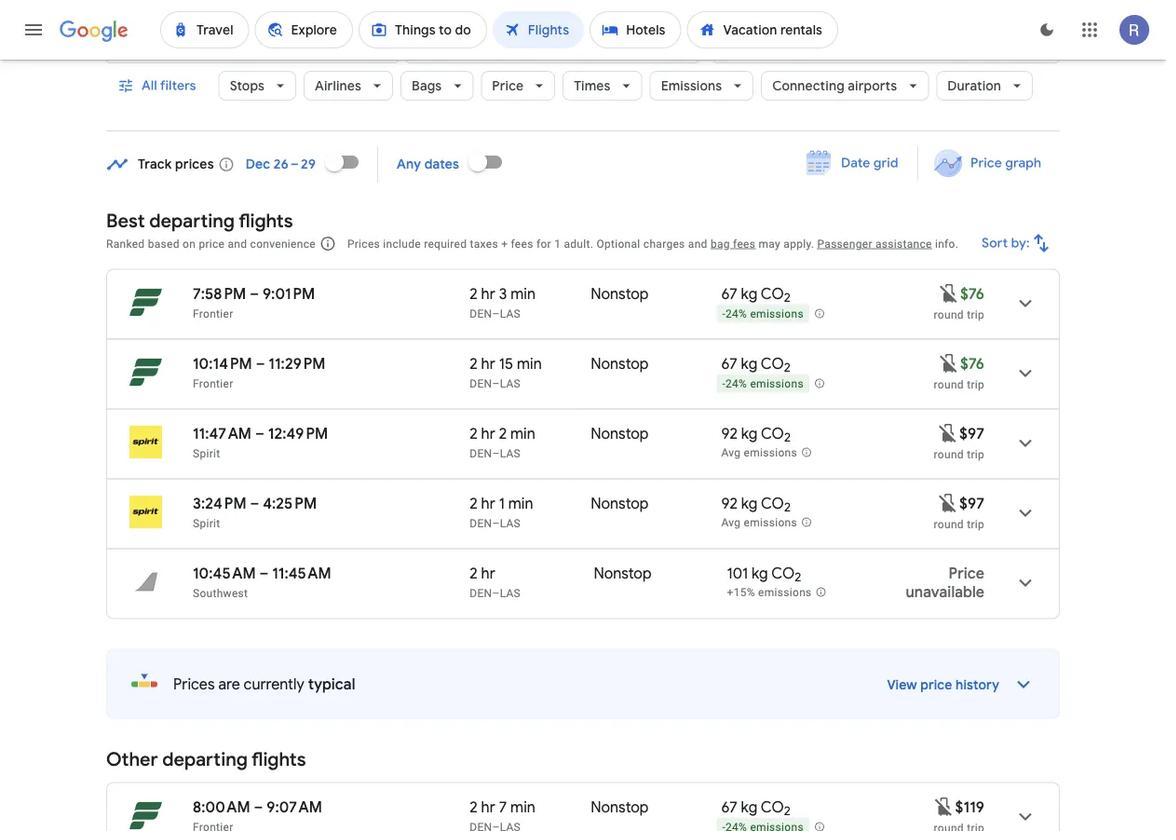Task type: vqa. For each thing, say whether or not it's contained in the screenshot.
the bottommost 92
yes



Task type: describe. For each thing, give the bounding box(es) containing it.
bags
[[412, 77, 442, 94]]

67 kg co 2 for 3
[[722, 284, 791, 306]]

change appearance image
[[1025, 7, 1070, 52]]

grid
[[874, 155, 899, 171]]

10:45 am – 11:45 am southwest
[[193, 564, 332, 600]]

trip for 2 hr 2 min
[[967, 448, 985, 461]]

frontier for 7:58 pm
[[193, 307, 233, 320]]

emissions button
[[650, 63, 754, 108]]

10:14 pm
[[193, 354, 252, 373]]

round for 2 hr 1 min
[[934, 518, 964, 531]]

leaves denver international airport at 11:47 am on tuesday, december 26 and arrives at harry reid international airport at 12:49 pm on tuesday, december 26. element
[[193, 424, 328, 443]]

prices
[[175, 156, 214, 173]]

all
[[142, 77, 157, 94]]

hr for 1
[[481, 494, 496, 513]]

92 for 2 hr 2 min
[[722, 424, 738, 443]]

leaves denver international airport at 3:24 pm on tuesday, december 26 and arrives at harry reid international airport at 4:25 pm on tuesday, december 26. element
[[193, 494, 317, 513]]

24% for 2 hr 3 min
[[726, 308, 747, 321]]

avg for 2 hr 1 min
[[722, 516, 741, 529]]

convenience
[[250, 237, 316, 250]]

92 kg co 2 for 2 hr 2 min
[[722, 424, 791, 446]]

Departure time: 11:47 AM. text field
[[193, 424, 252, 443]]

11:29 pm
[[269, 354, 326, 373]]

bag fees button
[[711, 237, 756, 250]]

kg for 2 hr 1 min
[[741, 494, 758, 513]]

round trip for 2 hr 2 min
[[934, 448, 985, 461]]

by:
[[1012, 235, 1030, 252]]

97 US dollars text field
[[960, 494, 985, 513]]

den for 2 hr 15 min
[[470, 377, 492, 390]]

assistance
[[876, 237, 932, 250]]

typical
[[308, 675, 355, 694]]

avg for 2 hr 2 min
[[722, 446, 741, 460]]

hr for 15
[[481, 354, 496, 373]]

2 inside 2 hr 3 min den – las
[[470, 284, 478, 303]]

2 hr 1 min den – las
[[470, 494, 533, 530]]

connecting airports button
[[761, 63, 929, 108]]

+15% emissions
[[727, 586, 812, 599]]

3
[[499, 284, 507, 303]]

– inside 2 hr 15 min den – las
[[492, 377, 500, 390]]

trip for 2 hr 1 min
[[967, 518, 985, 531]]

price graph
[[971, 155, 1042, 171]]

2 vertical spatial this price for this flight doesn't include overhead bin access. if you need a carry-on bag, use the bags filter to update prices. image
[[933, 795, 956, 818]]

- for 2 hr 3 min
[[722, 308, 726, 321]]

Arrival time: 11:29 PM. text field
[[269, 354, 326, 373]]

min for 2 hr 15 min
[[517, 354, 542, 373]]

spirit for 3:24 pm
[[193, 517, 220, 530]]

sort
[[982, 235, 1009, 252]]

nonstop for 2 hr 2 min
[[591, 424, 649, 443]]

airlines
[[315, 77, 362, 94]]

for
[[537, 237, 551, 250]]

12:49 pm
[[268, 424, 328, 443]]

26 – 29
[[274, 156, 316, 173]]

Arrival time: 9:01 PM. text field
[[263, 284, 315, 303]]

total duration 2 hr 7 min. element
[[470, 798, 591, 819]]

departing for best
[[149, 209, 235, 232]]

leaves denver international airport at 10:14 pm on tuesday, december 26 and arrives at harry reid international airport at 11:29 pm on tuesday, december 26. element
[[193, 354, 326, 373]]

min for 2 hr 3 min
[[511, 284, 536, 303]]

10:45 am
[[193, 564, 256, 583]]

2 hr 2 min den – las
[[470, 424, 536, 460]]

11:45 am
[[272, 564, 332, 583]]

charges
[[644, 237, 685, 250]]

Arrival time: 9:07 AM. text field
[[267, 798, 322, 817]]

1 and from the left
[[228, 237, 247, 250]]

67 for 3
[[722, 284, 738, 303]]

-24% emissions for 2 hr 3 min
[[722, 308, 804, 321]]

76 US dollars text field
[[961, 354, 985, 373]]

total duration 2 hr 15 min. element
[[470, 354, 591, 376]]

bags button
[[401, 63, 474, 108]]

las for 2
[[500, 447, 521, 460]]

1 inside 2 hr 1 min den – las
[[499, 494, 505, 513]]

learn more about tracked prices image
[[218, 156, 235, 173]]

on
[[183, 237, 196, 250]]

9:01 pm
[[263, 284, 315, 303]]

southwest
[[193, 587, 248, 600]]

view price history
[[887, 677, 1000, 694]]

adult.
[[564, 237, 594, 250]]

4:25 pm
[[263, 494, 317, 513]]

97 US dollars text field
[[960, 424, 985, 443]]

Departure time: 10:14 PM. text field
[[193, 354, 252, 373]]

airports
[[848, 77, 898, 94]]

track prices
[[138, 156, 214, 173]]

ranked
[[106, 237, 145, 250]]

optional
[[597, 237, 641, 250]]

leaves denver international airport at 8:00 am on tuesday, december 26 and arrives at harry reid international airport at 9:07 am on tuesday, december 26. element
[[193, 798, 322, 817]]

– inside 2 hr 1 min den – las
[[492, 517, 500, 530]]

0 horizontal spatial price
[[199, 237, 225, 250]]

any dates
[[397, 156, 459, 173]]

9:07 am
[[267, 798, 322, 817]]

leaves denver international airport at 7:58 pm on tuesday, december 26 and arrives at harry reid international airport at 9:01 pm on tuesday, december 26. element
[[193, 284, 315, 303]]

spirit for 11:47 am
[[193, 447, 220, 460]]

las inside 2 hr den – las
[[500, 587, 521, 600]]

connecting airports
[[773, 77, 898, 94]]

Return text field
[[916, 12, 1002, 62]]

Departure time: 10:45 AM. text field
[[193, 564, 256, 583]]

price unavailable
[[906, 564, 985, 601]]

+
[[501, 237, 508, 250]]

3 67 from the top
[[722, 798, 738, 817]]

avg emissions for 2 hr 1 min
[[722, 516, 798, 529]]

3:24 pm – 4:25 pm spirit
[[193, 494, 317, 530]]

required
[[424, 237, 467, 250]]

10:14 pm – 11:29 pm frontier
[[193, 354, 326, 390]]

total duration 2 hr. element
[[470, 564, 594, 586]]

date
[[841, 155, 871, 171]]

11:47 am – 12:49 pm spirit
[[193, 424, 328, 460]]

$119
[[956, 798, 985, 817]]

airlines button
[[304, 63, 393, 108]]

nonstop for 2 hr
[[594, 564, 652, 583]]

den inside 2 hr den – las
[[470, 587, 492, 600]]

graph
[[1005, 155, 1042, 171]]

dec
[[246, 156, 271, 173]]

are
[[218, 675, 240, 694]]

kg for 2 hr 15 min
[[741, 354, 758, 373]]

2 fees from the left
[[733, 237, 756, 250]]

kg for 2 hr
[[752, 564, 768, 583]]

other departing flights
[[106, 748, 306, 771]]

emissions for 2 hr
[[759, 586, 812, 599]]

date grid
[[841, 155, 899, 171]]

– inside the 3:24 pm – 4:25 pm spirit
[[250, 494, 259, 513]]

– inside 10:45 am – 11:45 am southwest
[[259, 564, 269, 583]]

min right the 7
[[511, 798, 536, 817]]

67 kg co 2 for 15
[[722, 354, 791, 376]]

track
[[138, 156, 172, 173]]

duration
[[948, 77, 1002, 94]]

bag
[[711, 237, 730, 250]]

apply.
[[784, 237, 815, 250]]

dec 26 – 29
[[246, 156, 316, 173]]

2 inside 2 hr 1 min den – las
[[470, 494, 478, 513]]

stops button
[[219, 63, 296, 108]]

all filters
[[142, 77, 196, 94]]

-24% emissions for 2 hr 15 min
[[722, 378, 804, 391]]

this price for this flight doesn't include overhead bin access. if you need a carry-on bag, use the bags filter to update prices. image for 2 hr 2 min
[[937, 422, 960, 444]]

include
[[383, 237, 421, 250]]

– inside 7:58 pm – 9:01 pm frontier
[[250, 284, 259, 303]]

other
[[106, 748, 158, 771]]

101 kg co 2
[[727, 564, 802, 585]]

emissions for 2 hr 2 min
[[744, 446, 798, 460]]

sort by:
[[982, 235, 1030, 252]]

$76 for 2 hr 3 min
[[961, 284, 985, 303]]

based
[[148, 237, 180, 250]]

nonstop flight. element for 2 hr 3 min
[[591, 284, 649, 306]]

main menu image
[[22, 19, 45, 41]]

round for 2 hr 3 min
[[934, 308, 964, 321]]

min for 2 hr 2 min
[[511, 424, 536, 443]]



Task type: locate. For each thing, give the bounding box(es) containing it.
las down 3
[[500, 307, 521, 320]]

0 vertical spatial avg emissions
[[722, 446, 798, 460]]

2 hr den – las
[[470, 564, 521, 600]]

hr left 3
[[481, 284, 496, 303]]

round down $97 text field
[[934, 448, 964, 461]]

3 den from the top
[[470, 447, 492, 460]]

1 horizontal spatial price
[[921, 677, 953, 694]]

kg for 2 hr 7 min
[[741, 798, 758, 817]]

flights up "convenience"
[[239, 209, 293, 232]]

nonstop for 2 hr 15 min
[[591, 354, 649, 373]]

las down 15 at the top left of page
[[500, 377, 521, 390]]

kg for 2 hr 3 min
[[741, 284, 758, 303]]

0 vertical spatial this price for this flight doesn't include overhead bin access. if you need a carry-on bag, use the bags filter to update prices. image
[[937, 422, 960, 444]]

flight details. leaves denver international airport at 3:24 pm on tuesday, december 26 and arrives at harry reid international airport at 4:25 pm on tuesday, december 26. image
[[1003, 491, 1048, 535]]

price right the bags 'popup button'
[[492, 77, 524, 94]]

passenger assistance button
[[818, 237, 932, 250]]

Departure time: 8:00 AM. text field
[[193, 798, 250, 817]]

none search field containing all filters
[[106, 0, 1060, 131]]

unavailable
[[906, 582, 985, 601]]

-24% emissions
[[722, 308, 804, 321], [722, 378, 804, 391]]

round trip
[[934, 308, 985, 321], [934, 378, 985, 391], [934, 448, 985, 461], [934, 518, 985, 531]]

2 67 from the top
[[722, 354, 738, 373]]

min right 15 at the top left of page
[[517, 354, 542, 373]]

1 -24% emissions from the top
[[722, 308, 804, 321]]

currently
[[244, 675, 305, 694]]

1 las from the top
[[500, 307, 521, 320]]

min down 2 hr 15 min den – las
[[511, 424, 536, 443]]

1 92 kg co 2 from the top
[[722, 424, 791, 446]]

0 vertical spatial 1
[[555, 237, 561, 250]]

7:58 pm
[[193, 284, 246, 303]]

4 den from the top
[[470, 517, 492, 530]]

emissions
[[750, 308, 804, 321], [750, 378, 804, 391], [744, 446, 798, 460], [744, 516, 798, 529], [759, 586, 812, 599]]

min inside 2 hr 3 min den – las
[[511, 284, 536, 303]]

price inside price unavailable
[[949, 564, 985, 583]]

0 vertical spatial $76
[[961, 284, 985, 303]]

departing for other
[[162, 748, 248, 771]]

0 vertical spatial this price for this flight doesn't include overhead bin access. if you need a carry-on bag, use the bags filter to update prices. image
[[938, 282, 961, 304]]

– left arrival time: 11:29 pm. "text box"
[[256, 354, 265, 373]]

$97 left flight details. leaves denver international airport at 11:47 am on tuesday, december 26 and arrives at harry reid international airport at 12:49 pm on tuesday, december 26. image at the right bottom of page
[[960, 424, 985, 443]]

min inside 2 hr 1 min den – las
[[508, 494, 533, 513]]

best departing flights
[[106, 209, 293, 232]]

– down total duration 2 hr 2 min. element
[[492, 447, 500, 460]]

dates
[[425, 156, 459, 173]]

nonstop flight. element for 2 hr 1 min
[[591, 494, 649, 516]]

prices right learn more about ranking image on the left top
[[347, 237, 380, 250]]

24%
[[726, 308, 747, 321], [726, 378, 747, 391]]

2 trip from the top
[[967, 378, 985, 391]]

–
[[250, 284, 259, 303], [492, 307, 500, 320], [256, 354, 265, 373], [492, 377, 500, 390], [255, 424, 264, 443], [492, 447, 500, 460], [250, 494, 259, 513], [492, 517, 500, 530], [259, 564, 269, 583], [492, 587, 500, 600], [254, 798, 263, 817]]

best
[[106, 209, 145, 232]]

hr for 7
[[481, 798, 496, 817]]

this price for this flight doesn't include overhead bin access. if you need a carry-on bag, use the bags filter to update prices. image for 3
[[938, 282, 961, 304]]

1 avg emissions from the top
[[722, 446, 798, 460]]

hr left 15 at the top left of page
[[481, 354, 496, 373]]

flights
[[239, 209, 293, 232], [252, 748, 306, 771]]

67 for 15
[[722, 354, 738, 373]]

0 vertical spatial flights
[[239, 209, 293, 232]]

1 round trip from the top
[[934, 308, 985, 321]]

2 den from the top
[[470, 377, 492, 390]]

las for 3
[[500, 307, 521, 320]]

departing up 8:00 am
[[162, 748, 248, 771]]

this price for this flight doesn't include overhead bin access. if you need a carry-on bag, use the bags filter to update prices. image left flight details. leaves denver international airport at 8:00 am on tuesday, december 26 and arrives at harry reid international airport at 9:07 am on tuesday, december 26. image
[[933, 795, 956, 818]]

1 trip from the top
[[967, 308, 985, 321]]

price graph button
[[922, 146, 1057, 180]]

3 round from the top
[[934, 448, 964, 461]]

3 67 kg co 2 from the top
[[722, 798, 791, 819]]

4 round trip from the top
[[934, 518, 985, 531]]

8:00 am – 9:07 am
[[193, 798, 322, 817]]

1 down 2 hr 2 min den – las
[[499, 494, 505, 513]]

2 inside 101 kg co 2
[[795, 569, 802, 585]]

2 92 kg co 2 from the top
[[722, 494, 791, 515]]

view
[[887, 677, 918, 694]]

7
[[499, 798, 507, 817]]

– left 9:01 pm text box
[[250, 284, 259, 303]]

co for 2 hr 15 min
[[761, 354, 784, 373]]

min right 3
[[511, 284, 536, 303]]

price
[[492, 77, 524, 94], [971, 155, 1002, 171], [949, 564, 985, 583]]

filters
[[160, 77, 196, 94]]

nonstop for 2 hr 7 min
[[591, 798, 649, 817]]

main content
[[106, 140, 1060, 831]]

hr inside 2 hr 15 min den – las
[[481, 354, 496, 373]]

1 spirit from the top
[[193, 447, 220, 460]]

kg for 2 hr 2 min
[[741, 424, 758, 443]]

las inside 2 hr 3 min den – las
[[500, 307, 521, 320]]

1 round from the top
[[934, 308, 964, 321]]

15
[[499, 354, 513, 373]]

3 round trip from the top
[[934, 448, 985, 461]]

flight details. leaves denver international airport at 10:45 am on tuesday, december 26 and arrives at harry reid international airport at 11:45 am on tuesday, december 26. image
[[1003, 560, 1048, 605]]

2 round trip from the top
[[934, 378, 985, 391]]

emissions for 2 hr 1 min
[[744, 516, 798, 529]]

Departure time: 7:58 PM. text field
[[193, 284, 246, 303]]

1 vertical spatial 67
[[722, 354, 738, 373]]

trip down 76 us dollars text box
[[967, 308, 985, 321]]

view price history image
[[1002, 662, 1046, 707]]

frontier for 10:14 pm
[[193, 377, 233, 390]]

kg inside 101 kg co 2
[[752, 564, 768, 583]]

nonstop flight. element for 2 hr 2 min
[[591, 424, 649, 446]]

0 vertical spatial spirit
[[193, 447, 220, 460]]

prices
[[347, 237, 380, 250], [173, 675, 215, 694]]

2 92 from the top
[[722, 494, 738, 513]]

0 vertical spatial price
[[492, 77, 524, 94]]

2 vertical spatial 67 kg co 2
[[722, 798, 791, 819]]

history
[[956, 677, 1000, 694]]

1 horizontal spatial fees
[[733, 237, 756, 250]]

min down 2 hr 2 min den – las
[[508, 494, 533, 513]]

nonstop flight. element for 2 hr
[[594, 564, 652, 586]]

price right view
[[921, 677, 953, 694]]

2 24% from the top
[[726, 378, 747, 391]]

learn more about ranking image
[[319, 235, 336, 252]]

total duration 2 hr 2 min. element
[[470, 424, 591, 446]]

den inside 2 hr 2 min den – las
[[470, 447, 492, 460]]

den
[[470, 307, 492, 320], [470, 377, 492, 390], [470, 447, 492, 460], [470, 517, 492, 530], [470, 587, 492, 600]]

4 round from the top
[[934, 518, 964, 531]]

1 vertical spatial prices
[[173, 675, 215, 694]]

this price for this flight doesn't include overhead bin access. if you need a carry-on bag, use the bags filter to update prices. image for 2 hr 1 min
[[937, 492, 960, 514]]

round down $76 text field
[[934, 378, 964, 391]]

$97
[[960, 424, 985, 443], [960, 494, 985, 513]]

Arrival time: 12:49 PM. text field
[[268, 424, 328, 443]]

this price for this flight doesn't include overhead bin access. if you need a carry-on bag, use the bags filter to update prices. image up 97 us dollars text field
[[937, 422, 960, 444]]

0 vertical spatial price
[[199, 237, 225, 250]]

hr for den
[[481, 564, 496, 583]]

3 las from the top
[[500, 447, 521, 460]]

1 den from the top
[[470, 307, 492, 320]]

– left 11:45 am
[[259, 564, 269, 583]]

swap origin and destination. image
[[391, 26, 414, 48]]

2 vertical spatial price
[[949, 564, 985, 583]]

1 vertical spatial $97
[[960, 494, 985, 513]]

+15%
[[727, 586, 755, 599]]

hr
[[481, 284, 496, 303], [481, 354, 496, 373], [481, 424, 496, 443], [481, 494, 496, 513], [481, 564, 496, 583], [481, 798, 496, 817]]

– inside 2 hr den – las
[[492, 587, 500, 600]]

1 vertical spatial avg
[[722, 516, 741, 529]]

hr down 2 hr 15 min den – las
[[481, 424, 496, 443]]

4 las from the top
[[500, 517, 521, 530]]

round trip down $76 text field
[[934, 378, 985, 391]]

taxes
[[470, 237, 498, 250]]

0 vertical spatial departing
[[149, 209, 235, 232]]

spirit down departure time: 3:24 pm. text box
[[193, 517, 220, 530]]

hr down 2 hr 2 min den – las
[[481, 494, 496, 513]]

1 fees from the left
[[511, 237, 534, 250]]

fees
[[511, 237, 534, 250], [733, 237, 756, 250]]

den for 2 hr 1 min
[[470, 517, 492, 530]]

2 frontier from the top
[[193, 377, 233, 390]]

ranked based on price and convenience
[[106, 237, 316, 250]]

1 vertical spatial spirit
[[193, 517, 220, 530]]

4 trip from the top
[[967, 518, 985, 531]]

min inside 2 hr 15 min den – las
[[517, 354, 542, 373]]

$76 for 2 hr 15 min
[[961, 354, 985, 373]]

frontier
[[193, 307, 233, 320], [193, 377, 233, 390]]

spirit inside 11:47 am – 12:49 pm spirit
[[193, 447, 220, 460]]

hr for 3
[[481, 284, 496, 303]]

den down total duration 2 hr 3 min. "element"
[[470, 307, 492, 320]]

hr inside 2 hr 1 min den – las
[[481, 494, 496, 513]]

92 kg co 2
[[722, 424, 791, 446], [722, 494, 791, 515]]

and
[[228, 237, 247, 250], [688, 237, 708, 250]]

kg
[[741, 284, 758, 303], [741, 354, 758, 373], [741, 424, 758, 443], [741, 494, 758, 513], [752, 564, 768, 583], [741, 798, 758, 817]]

hr for 2
[[481, 424, 496, 443]]

1 vertical spatial 67 kg co 2
[[722, 354, 791, 376]]

0 vertical spatial $97
[[960, 424, 985, 443]]

den inside 2 hr 15 min den – las
[[470, 377, 492, 390]]

2 las from the top
[[500, 377, 521, 390]]

– right the 11:47 am
[[255, 424, 264, 443]]

price left graph
[[971, 155, 1002, 171]]

min for 2 hr 1 min
[[508, 494, 533, 513]]

$97 for 2 hr 2 min
[[960, 424, 985, 443]]

0 vertical spatial 92 kg co 2
[[722, 424, 791, 446]]

1 horizontal spatial 1
[[555, 237, 561, 250]]

2 vertical spatial 67
[[722, 798, 738, 817]]

0 horizontal spatial 1
[[499, 494, 505, 513]]

co for 2 hr 1 min
[[761, 494, 784, 513]]

1 92 from the top
[[722, 424, 738, 443]]

fees right bag
[[733, 237, 756, 250]]

las
[[500, 307, 521, 320], [500, 377, 521, 390], [500, 447, 521, 460], [500, 517, 521, 530], [500, 587, 521, 600]]

den down total duration 2 hr 1 min. element
[[470, 517, 492, 530]]

1 vertical spatial 24%
[[726, 378, 747, 391]]

1 frontier from the top
[[193, 307, 233, 320]]

2 inside 2 hr 15 min den – las
[[470, 354, 478, 373]]

3 trip from the top
[[967, 448, 985, 461]]

0 horizontal spatial prices
[[173, 675, 215, 694]]

times
[[574, 77, 611, 94]]

0 vertical spatial frontier
[[193, 307, 233, 320]]

this price for this flight doesn't include overhead bin access. if you need a carry-on bag, use the bags filter to update prices. image
[[937, 422, 960, 444], [937, 492, 960, 514]]

date grid button
[[793, 146, 914, 180]]

2 avg emissions from the top
[[722, 516, 798, 529]]

1 vertical spatial frontier
[[193, 377, 233, 390]]

0 horizontal spatial fees
[[511, 237, 534, 250]]

flight details. leaves denver international airport at 10:14 pm on tuesday, december 26 and arrives at harry reid international airport at 11:29 pm on tuesday, december 26. image
[[1003, 351, 1048, 396]]

las down total duration 2 hr. 'element'
[[500, 587, 521, 600]]

nonstop flight. element for 2 hr 15 min
[[591, 354, 649, 376]]

1 this price for this flight doesn't include overhead bin access. if you need a carry-on bag, use the bags filter to update prices. image from the top
[[937, 422, 960, 444]]

den inside 2 hr 3 min den – las
[[470, 307, 492, 320]]

2 avg from the top
[[722, 516, 741, 529]]

nonstop for 2 hr 1 min
[[591, 494, 649, 513]]

las inside 2 hr 2 min den – las
[[500, 447, 521, 460]]

1 vertical spatial price
[[971, 155, 1002, 171]]

this price for this flight doesn't include overhead bin access. if you need a carry-on bag, use the bags filter to update prices. image down 76 us dollars text box
[[938, 352, 961, 374]]

– right 3:24 pm
[[250, 494, 259, 513]]

1 vertical spatial -
[[722, 378, 726, 391]]

emissions
[[661, 77, 722, 94]]

0 vertical spatial 92
[[722, 424, 738, 443]]

flights for best departing flights
[[239, 209, 293, 232]]

prices are currently typical
[[173, 675, 355, 694]]

trip
[[967, 308, 985, 321], [967, 378, 985, 391], [967, 448, 985, 461], [967, 518, 985, 531]]

1 - from the top
[[722, 308, 726, 321]]

2 this price for this flight doesn't include overhead bin access. if you need a carry-on bag, use the bags filter to update prices. image from the top
[[937, 492, 960, 514]]

5 den from the top
[[470, 587, 492, 600]]

2 hr 7 min
[[470, 798, 536, 817]]

den inside 2 hr 1 min den – las
[[470, 517, 492, 530]]

flight details. leaves denver international airport at 7:58 pm on tuesday, december 26 and arrives at harry reid international airport at 9:01 pm on tuesday, december 26. image
[[1003, 281, 1048, 326]]

92 for 2 hr 1 min
[[722, 494, 738, 513]]

round trip down 76 us dollars text box
[[934, 308, 985, 321]]

– inside 2 hr 2 min den – las
[[492, 447, 500, 460]]

price left flight details. leaves denver international airport at 10:45 am on tuesday, december 26 and arrives at harry reid international airport at 11:45 am on tuesday, december 26. image
[[949, 564, 985, 583]]

5 hr from the top
[[481, 564, 496, 583]]

round
[[934, 308, 964, 321], [934, 378, 964, 391], [934, 448, 964, 461], [934, 518, 964, 531]]

co for 2 hr 7 min
[[761, 798, 784, 817]]

las for 15
[[500, 377, 521, 390]]

den down total duration 2 hr. 'element'
[[470, 587, 492, 600]]

price for price graph
[[971, 155, 1002, 171]]

4 hr from the top
[[481, 494, 496, 513]]

$97 for 2 hr 1 min
[[960, 494, 985, 513]]

0 vertical spatial 67
[[722, 284, 738, 303]]

0 horizontal spatial and
[[228, 237, 247, 250]]

2 $97 from the top
[[960, 494, 985, 513]]

and down 'best departing flights'
[[228, 237, 247, 250]]

spirit down the departure time: 11:47 am. text field
[[193, 447, 220, 460]]

1 vertical spatial avg emissions
[[722, 516, 798, 529]]

flights up 9:07 am text field
[[252, 748, 306, 771]]

1 avg from the top
[[722, 446, 741, 460]]

las for 1
[[500, 517, 521, 530]]

nonstop flight. element
[[591, 284, 649, 306], [591, 354, 649, 376], [591, 424, 649, 446], [591, 494, 649, 516], [594, 564, 652, 586], [591, 798, 649, 819]]

1 vertical spatial -24% emissions
[[722, 378, 804, 391]]

co for 2 hr 3 min
[[761, 284, 784, 303]]

las inside 2 hr 1 min den – las
[[500, 517, 521, 530]]

trip down $97 text field
[[967, 448, 985, 461]]

1 67 from the top
[[722, 284, 738, 303]]

passenger
[[818, 237, 873, 250]]

24% for 2 hr 15 min
[[726, 378, 747, 391]]

nonstop flight. element for 2 hr 7 min
[[591, 798, 649, 819]]

2 and from the left
[[688, 237, 708, 250]]

avg
[[722, 446, 741, 460], [722, 516, 741, 529]]

nonstop
[[591, 284, 649, 303], [591, 354, 649, 373], [591, 424, 649, 443], [591, 494, 649, 513], [594, 564, 652, 583], [591, 798, 649, 817]]

price for price
[[492, 77, 524, 94]]

Departure text field
[[758, 12, 844, 62]]

101
[[727, 564, 748, 583]]

Departure time: 3:24 PM. text field
[[193, 494, 247, 513]]

trip down $76 text field
[[967, 378, 985, 391]]

hr inside 2 hr 3 min den – las
[[481, 284, 496, 303]]

hr inside 2 hr den – las
[[481, 564, 496, 583]]

– down total duration 2 hr 1 min. element
[[492, 517, 500, 530]]

2 hr 3 min den – las
[[470, 284, 536, 320]]

sort by: button
[[975, 221, 1060, 266]]

departing up on
[[149, 209, 235, 232]]

flights for other departing flights
[[252, 748, 306, 771]]

this price for this flight doesn't include overhead bin access. if you need a carry-on bag, use the bags filter to update prices. image
[[938, 282, 961, 304], [938, 352, 961, 374], [933, 795, 956, 818]]

trip down 97 us dollars text field
[[967, 518, 985, 531]]

1 24% from the top
[[726, 308, 747, 321]]

prices for prices are currently typical
[[173, 675, 215, 694]]

duration button
[[937, 63, 1033, 108]]

spirit inside the 3:24 pm – 4:25 pm spirit
[[193, 517, 220, 530]]

– inside 10:14 pm – 11:29 pm frontier
[[256, 354, 265, 373]]

fees right +
[[511, 237, 534, 250]]

1 hr from the top
[[481, 284, 496, 303]]

2 round from the top
[[934, 378, 964, 391]]

co for 2 hr
[[772, 564, 795, 583]]

price button
[[481, 63, 556, 108]]

hr left the 7
[[481, 798, 496, 817]]

None search field
[[106, 0, 1060, 131]]

1 vertical spatial 1
[[499, 494, 505, 513]]

prices left are
[[173, 675, 215, 694]]

-
[[722, 308, 726, 321], [722, 378, 726, 391]]

hr inside 2 hr 2 min den – las
[[481, 424, 496, 443]]

2 $76 from the top
[[961, 354, 985, 373]]

den for 2 hr 3 min
[[470, 307, 492, 320]]

1 vertical spatial price
[[921, 677, 953, 694]]

avg emissions
[[722, 446, 798, 460], [722, 516, 798, 529]]

$76
[[961, 284, 985, 303], [961, 354, 985, 373]]

2 spirit from the top
[[193, 517, 220, 530]]

stops
[[230, 77, 265, 94]]

round trip for 2 hr 3 min
[[934, 308, 985, 321]]

leaves denver international airport at 10:45 am on tuesday, december 26 and arrives at harry reid international airport at 11:45 am on tuesday, december 26. element
[[193, 564, 332, 583]]

min
[[511, 284, 536, 303], [517, 354, 542, 373], [511, 424, 536, 443], [508, 494, 533, 513], [511, 798, 536, 817]]

frontier inside 7:58 pm – 9:01 pm frontier
[[193, 307, 233, 320]]

round trip down $97 text field
[[934, 448, 985, 461]]

– down 15 at the top left of page
[[492, 377, 500, 390]]

0 vertical spatial -
[[722, 308, 726, 321]]

2 hr from the top
[[481, 354, 496, 373]]

this price for this flight doesn't include overhead bin access. if you need a carry-on bag, use the bags filter to update prices. image up $76 text field
[[938, 282, 961, 304]]

1 vertical spatial 92
[[722, 494, 738, 513]]

– left 9:07 am
[[254, 798, 263, 817]]

co for 2 hr 2 min
[[761, 424, 784, 443]]

1 $97 from the top
[[960, 424, 985, 443]]

trip for 2 hr 3 min
[[967, 308, 985, 321]]

0 vertical spatial prices
[[347, 237, 380, 250]]

$97 left flight details. leaves denver international airport at 3:24 pm on tuesday, december 26 and arrives at harry reid international airport at 4:25 pm on tuesday, december 26. "icon"
[[960, 494, 985, 513]]

– inside 11:47 am – 12:49 pm spirit
[[255, 424, 264, 443]]

round down 97 us dollars text field
[[934, 518, 964, 531]]

2 -24% emissions from the top
[[722, 378, 804, 391]]

may
[[759, 237, 781, 250]]

frontier down departure time: 10:14 pm. text box
[[193, 377, 233, 390]]

119 US dollars text field
[[956, 798, 985, 817]]

0 vertical spatial -24% emissions
[[722, 308, 804, 321]]

$76 left flight details. leaves denver international airport at 7:58 pm on tuesday, december 26 and arrives at harry reid international airport at 9:01 pm on tuesday, december 26. icon
[[961, 284, 985, 303]]

total duration 2 hr 1 min. element
[[470, 494, 591, 516]]

den down total duration 2 hr 2 min. element
[[470, 447, 492, 460]]

price inside button
[[971, 155, 1002, 171]]

6 hr from the top
[[481, 798, 496, 817]]

round down 76 us dollars text box
[[934, 308, 964, 321]]

1 67 kg co 2 from the top
[[722, 284, 791, 306]]

frontier down 7:58 pm text box
[[193, 307, 233, 320]]

1 vertical spatial flights
[[252, 748, 306, 771]]

las inside 2 hr 15 min den – las
[[500, 377, 521, 390]]

min inside 2 hr 2 min den – las
[[511, 424, 536, 443]]

$76 left flight details. leaves denver international airport at 10:14 pm on tuesday, december 26 and arrives at harry reid international airport at 11:29 pm on tuesday, december 26. image
[[961, 354, 985, 373]]

main content containing best departing flights
[[106, 140, 1060, 831]]

1 vertical spatial $76
[[961, 354, 985, 373]]

92 kg co 2 for 2 hr 1 min
[[722, 494, 791, 515]]

5 las from the top
[[500, 587, 521, 600]]

co inside 101 kg co 2
[[772, 564, 795, 583]]

round trip down 97 us dollars text field
[[934, 518, 985, 531]]

trip for 2 hr 15 min
[[967, 378, 985, 391]]

2 inside 2 hr den – las
[[470, 564, 478, 583]]

times button
[[563, 63, 643, 108]]

– down total duration 2 hr. 'element'
[[492, 587, 500, 600]]

1 vertical spatial 92 kg co 2
[[722, 494, 791, 515]]

any
[[397, 156, 421, 173]]

0 vertical spatial 67 kg co 2
[[722, 284, 791, 306]]

Arrival time: 11:45 AM. text field
[[272, 564, 332, 583]]

1 horizontal spatial and
[[688, 237, 708, 250]]

8:00 am
[[193, 798, 250, 817]]

all filters button
[[106, 63, 211, 108]]

1 right for
[[555, 237, 561, 250]]

– down 3
[[492, 307, 500, 320]]

0 vertical spatial avg
[[722, 446, 741, 460]]

– inside 2 hr 3 min den – las
[[492, 307, 500, 320]]

1 vertical spatial this price for this flight doesn't include overhead bin access. if you need a carry-on bag, use the bags filter to update prices. image
[[937, 492, 960, 514]]

co
[[761, 284, 784, 303], [761, 354, 784, 373], [761, 424, 784, 443], [761, 494, 784, 513], [772, 564, 795, 583], [761, 798, 784, 817]]

price
[[199, 237, 225, 250], [921, 677, 953, 694]]

price inside popup button
[[492, 77, 524, 94]]

2 - from the top
[[722, 378, 726, 391]]

las down total duration 2 hr 2 min. element
[[500, 447, 521, 460]]

prices for prices include required taxes + fees for 1 adult. optional charges and bag fees may apply. passenger assistance
[[347, 237, 380, 250]]

price for price unavailable
[[949, 564, 985, 583]]

and left bag
[[688, 237, 708, 250]]

3 hr from the top
[[481, 424, 496, 443]]

hr down 2 hr 1 min den – las
[[481, 564, 496, 583]]

2 67 kg co 2 from the top
[[722, 354, 791, 376]]

67
[[722, 284, 738, 303], [722, 354, 738, 373], [722, 798, 738, 817]]

den for 2 hr 2 min
[[470, 447, 492, 460]]

7:58 pm – 9:01 pm frontier
[[193, 284, 315, 320]]

avg emissions for 2 hr 2 min
[[722, 446, 798, 460]]

0 vertical spatial 24%
[[726, 308, 747, 321]]

find the best price region
[[106, 140, 1060, 195]]

round for 2 hr 15 min
[[934, 378, 964, 391]]

76 US dollars text field
[[961, 284, 985, 303]]

3:24 pm
[[193, 494, 247, 513]]

1 horizontal spatial prices
[[347, 237, 380, 250]]

this price for this flight doesn't include overhead bin access. if you need a carry-on bag, use the bags filter to update prices. image for 15
[[938, 352, 961, 374]]

1 $76 from the top
[[961, 284, 985, 303]]

price right on
[[199, 237, 225, 250]]

frontier inside 10:14 pm – 11:29 pm frontier
[[193, 377, 233, 390]]

1 vertical spatial departing
[[162, 748, 248, 771]]

round trip for 2 hr 1 min
[[934, 518, 985, 531]]

this price for this flight doesn't include overhead bin access. if you need a carry-on bag, use the bags filter to update prices. image down $97 text field
[[937, 492, 960, 514]]

2 hr 15 min den – las
[[470, 354, 542, 390]]

flight details. leaves denver international airport at 8:00 am on tuesday, december 26 and arrives at harry reid international airport at 9:07 am on tuesday, december 26. image
[[1003, 794, 1048, 831]]

las down total duration 2 hr 1 min. element
[[500, 517, 521, 530]]

den down total duration 2 hr 15 min. element
[[470, 377, 492, 390]]

round for 2 hr 2 min
[[934, 448, 964, 461]]

flight details. leaves denver international airport at 11:47 am on tuesday, december 26 and arrives at harry reid international airport at 12:49 pm on tuesday, december 26. image
[[1003, 421, 1048, 465]]

nonstop for 2 hr 3 min
[[591, 284, 649, 303]]

1 vertical spatial this price for this flight doesn't include overhead bin access. if you need a carry-on bag, use the bags filter to update prices. image
[[938, 352, 961, 374]]

Arrival time: 4:25 PM. text field
[[263, 494, 317, 513]]

round trip for 2 hr 15 min
[[934, 378, 985, 391]]

total duration 2 hr 3 min. element
[[470, 284, 591, 306]]

prices include required taxes + fees for 1 adult. optional charges and bag fees may apply. passenger assistance
[[347, 237, 932, 250]]

- for 2 hr 15 min
[[722, 378, 726, 391]]



